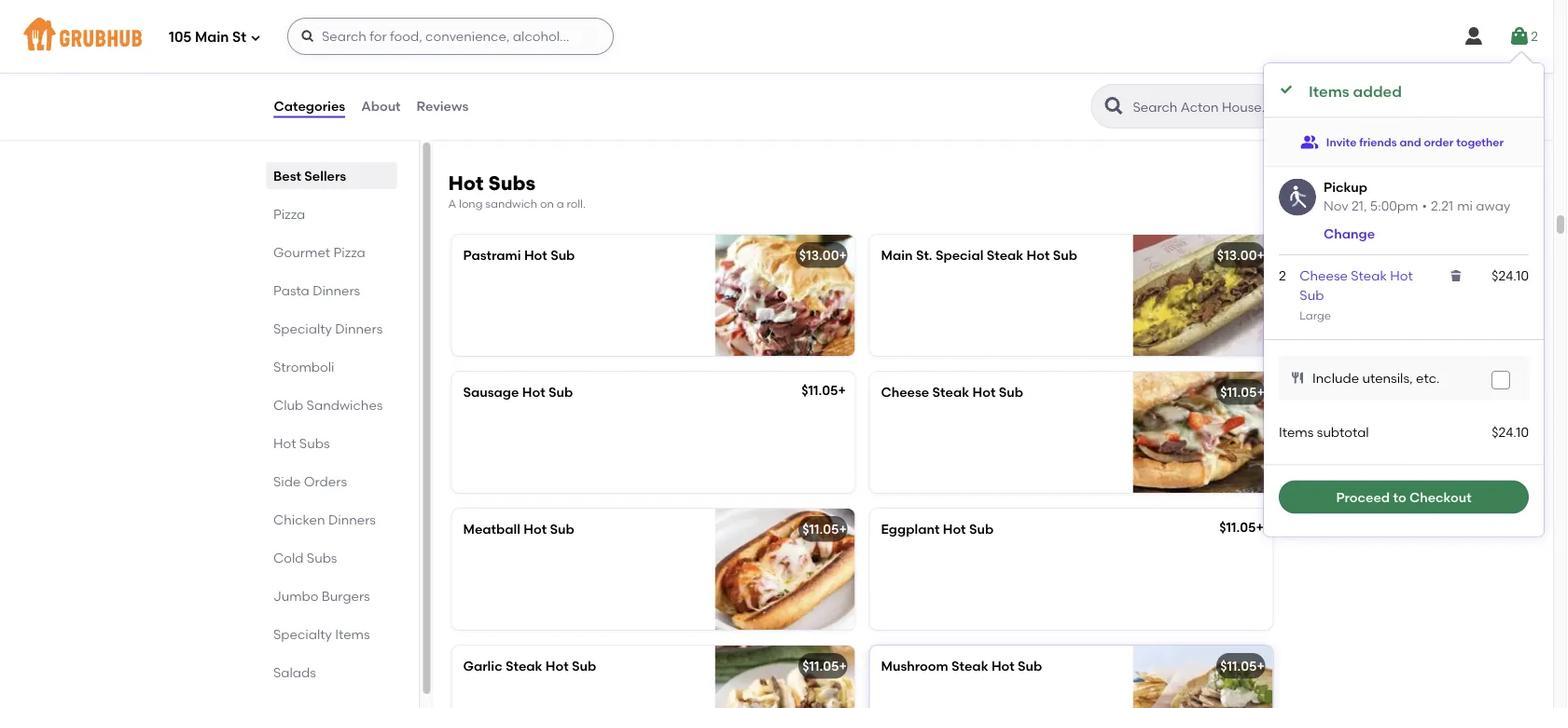 Task type: locate. For each thing, give the bounding box(es) containing it.
2
[[1531, 28, 1538, 44], [1279, 268, 1286, 284]]

subs up side orders at the left bottom of page
[[299, 436, 329, 451]]

subs up sandwich
[[488, 171, 536, 195]]

0 horizontal spatial $13.00
[[799, 248, 839, 264]]

2 $13.00 + from the left
[[1217, 248, 1265, 264]]

0 vertical spatial $24.10
[[1492, 268, 1529, 284]]

2 inside items added tooltip
[[1279, 268, 1286, 284]]

$11.05 + for garlic steak hot sub image
[[802, 659, 847, 675]]

1 vertical spatial chicken
[[273, 512, 325, 528]]

categories
[[274, 98, 345, 114]]

club inside club sandwiches tab
[[273, 397, 303, 413]]

0 horizontal spatial $13.00 +
[[799, 248, 847, 264]]

+ for meatball hot sub image
[[839, 522, 847, 538]]

0 horizontal spatial main
[[195, 29, 229, 46]]

club up "wedge" on the left top
[[565, 24, 595, 40]]

steak inside cheese steak hot sub
[[1351, 268, 1387, 284]]

dinners for chicken dinners
[[328, 512, 375, 528]]

eggplant hot sub
[[881, 522, 994, 538]]

sub
[[550, 248, 575, 264], [1053, 248, 1077, 264], [1300, 287, 1324, 303], [548, 385, 573, 401], [999, 385, 1023, 401], [550, 522, 574, 538], [969, 522, 994, 538], [572, 659, 596, 675], [1018, 659, 1042, 675]]

1 vertical spatial specialty
[[273, 627, 331, 643]]

0 vertical spatial dinners
[[312, 283, 360, 298]]

21,
[[1352, 198, 1367, 214]]

main st. special steak hot sub image
[[1133, 235, 1273, 356]]

1 vertical spatial main
[[881, 248, 913, 264]]

main
[[195, 29, 229, 46], [881, 248, 913, 264]]

2 vertical spatial items
[[335, 627, 370, 643]]

1 horizontal spatial chicken
[[509, 24, 561, 40]]

dinners for pasta dinners
[[312, 283, 360, 298]]

cheese steak hot sub inside items added tooltip
[[1300, 268, 1413, 303]]

pizza down pizza tab
[[333, 244, 365, 260]]

items down burgers
[[335, 627, 370, 643]]

main left st
[[195, 29, 229, 46]]

svg image
[[1463, 25, 1485, 48], [1449, 269, 1464, 284]]

+ for main st. special steak hot sub image
[[1257, 248, 1265, 264]]

items inside 'tab'
[[335, 627, 370, 643]]

meatball hot sub image
[[715, 509, 855, 631]]

side
[[273, 474, 300, 490]]

specialty for specialty items
[[273, 627, 331, 643]]

subs for cold subs
[[306, 550, 337, 566]]

main navigation navigation
[[0, 0, 1553, 73]]

items subtotal
[[1279, 425, 1369, 441]]

0 vertical spatial chicken
[[509, 24, 561, 40]]

about
[[361, 98, 401, 114]]

categories button
[[273, 73, 346, 140]]

hot inside cheese steak hot sub
[[1390, 268, 1413, 284]]

cold
[[273, 550, 303, 566]]

reviews button
[[416, 73, 469, 140]]

0 vertical spatial specialty
[[273, 321, 331, 337]]

2 vertical spatial subs
[[306, 550, 337, 566]]

svg image
[[1508, 25, 1531, 48], [300, 29, 315, 44], [250, 32, 261, 43], [1279, 82, 1294, 97], [1290, 371, 1305, 386]]

$13.00 +
[[799, 248, 847, 264], [1217, 248, 1265, 264]]

1 vertical spatial cheese steak hot sub
[[881, 385, 1023, 401]]

pastrami hot sub image
[[715, 235, 855, 356]]

0 horizontal spatial chicken
[[273, 512, 325, 528]]

specialty items tab
[[273, 625, 389, 645]]

cold subs
[[273, 550, 337, 566]]

jumbo
[[273, 589, 318, 604]]

0 vertical spatial club
[[565, 24, 595, 40]]

invite friends and order together
[[1326, 135, 1504, 149]]

cheese steak hot sub
[[1300, 268, 1413, 303], [881, 385, 1023, 401]]

pizza down best at the left top of page
[[273, 206, 305, 222]]

0 vertical spatial cheese
[[1300, 268, 1348, 284]]

together
[[1456, 135, 1504, 149]]

$13.00
[[799, 248, 839, 264], [1217, 248, 1257, 264]]

1 horizontal spatial club
[[565, 24, 595, 40]]

sausage hot sub
[[463, 385, 573, 401]]

1 horizontal spatial $13.00 +
[[1217, 248, 1265, 264]]

1 horizontal spatial pizza
[[333, 244, 365, 260]]

checkout
[[1409, 489, 1472, 505]]

dinners inside 'tab'
[[312, 283, 360, 298]]

chicken dinners
[[273, 512, 375, 528]]

1 vertical spatial 2
[[1279, 268, 1286, 284]]

specialty items
[[273, 627, 370, 643]]

specialty up stromboli
[[273, 321, 331, 337]]

pasta
[[273, 283, 309, 298]]

with
[[510, 51, 536, 67]]

jumbo burgers
[[273, 589, 370, 604]]

dinners up "cold subs" tab
[[328, 512, 375, 528]]

meatball hot sub
[[463, 522, 574, 538]]

2 vertical spatial dinners
[[328, 512, 375, 528]]

hot subs tab
[[273, 434, 389, 453]]

mushroom steak hot sub
[[881, 659, 1042, 675]]

svg image inside main navigation navigation
[[1463, 25, 1485, 48]]

1 specialty from the top
[[273, 321, 331, 337]]

specialty inside specialty dinners tab
[[273, 321, 331, 337]]

subs for hot subs a long sandwich on a roll.
[[488, 171, 536, 195]]

main left st.
[[881, 248, 913, 264]]

0 vertical spatial main
[[195, 29, 229, 46]]

pickup nov 21, 5:00pm • 2.21 mi away
[[1324, 180, 1510, 214]]

Search Acton House Of Pizza search field
[[1131, 98, 1274, 116]]

gourmet pizza
[[273, 244, 365, 260]]

0 horizontal spatial cheese
[[881, 385, 929, 401]]

0 vertical spatial cheese steak hot sub
[[1300, 268, 1413, 303]]

1 $13.00 + from the left
[[799, 248, 847, 264]]

specialty down jumbo
[[273, 627, 331, 643]]

$11.05 for cheese steak hot sub image
[[1220, 385, 1257, 401]]

items
[[1309, 83, 1349, 101], [1279, 425, 1314, 441], [335, 627, 370, 643]]

$11.05 for mushroom steak hot sub "image"
[[1220, 659, 1257, 675]]

0 vertical spatial items
[[1309, 83, 1349, 101]]

stromboli tab
[[273, 357, 389, 377]]

0 vertical spatial 2
[[1531, 28, 1538, 44]]

1 horizontal spatial cheese steak hot sub
[[1300, 268, 1413, 303]]

dinners down pasta dinners 'tab'
[[335, 321, 382, 337]]

$13.00 for main st. special steak hot sub
[[1217, 248, 1257, 264]]

1 vertical spatial club
[[273, 397, 303, 413]]

Search for food, convenience, alcohol... search field
[[287, 18, 614, 55]]

nov
[[1324, 198, 1348, 214]]

sub inside cheese steak hot sub
[[1300, 287, 1324, 303]]

cheese steak hot sub link
[[1300, 268, 1413, 303]]

svg image left 2 button
[[1463, 25, 1485, 48]]

chicken dinners tab
[[273, 510, 389, 530]]

2 $13.00 from the left
[[1217, 248, 1257, 264]]

1 vertical spatial $24.10
[[1492, 425, 1529, 441]]

1 $24.10 from the top
[[1492, 268, 1529, 284]]

pizza inside tab
[[273, 206, 305, 222]]

chicken up cold subs at the bottom
[[273, 512, 325, 528]]

1 vertical spatial pizza
[[333, 244, 365, 260]]

svg image for include utensils, etc.
[[1290, 371, 1305, 386]]

0 vertical spatial pizza
[[273, 206, 305, 222]]

0 vertical spatial subs
[[488, 171, 536, 195]]

1 horizontal spatial $13.00
[[1217, 248, 1257, 264]]

invite friends and order together button
[[1300, 125, 1504, 159]]

pastrami
[[463, 248, 521, 264]]

$11.05 for meatball hot sub image
[[802, 522, 839, 538]]

specialty inside specialty items 'tab'
[[273, 627, 331, 643]]

1 vertical spatial svg image
[[1449, 269, 1464, 284]]

+ for mushroom steak hot sub "image"
[[1257, 659, 1265, 675]]

svg image down mi
[[1449, 269, 1464, 284]]

items left subtotal
[[1279, 425, 1314, 441]]

2 inside button
[[1531, 28, 1538, 44]]

best
[[273, 168, 301, 184]]

+
[[839, 248, 847, 264], [1257, 248, 1265, 264], [838, 383, 846, 399], [1257, 385, 1265, 401], [1256, 520, 1264, 536], [839, 522, 847, 538], [839, 659, 847, 675], [1257, 659, 1265, 675]]

pasta dinners tab
[[273, 281, 389, 300]]

chicken up served with wedge fries.
[[509, 24, 561, 40]]

side orders tab
[[273, 472, 389, 492]]

1 horizontal spatial cheese
[[1300, 268, 1348, 284]]

include
[[1312, 370, 1359, 386]]

0 horizontal spatial club
[[273, 397, 303, 413]]

svg image inside 2 button
[[1508, 25, 1531, 48]]

subs inside hot subs a long sandwich on a roll.
[[488, 171, 536, 195]]

salads
[[273, 665, 316, 681]]

2 specialty from the top
[[273, 627, 331, 643]]

1 $13.00 from the left
[[799, 248, 839, 264]]

subs right cold
[[306, 550, 337, 566]]

friends
[[1359, 135, 1397, 149]]

1 vertical spatial subs
[[299, 436, 329, 451]]

garlic
[[463, 659, 502, 675]]

st.
[[916, 248, 932, 264]]

sellers
[[304, 168, 346, 184]]

0 horizontal spatial 2
[[1279, 268, 1286, 284]]

0 horizontal spatial pizza
[[273, 206, 305, 222]]

0 vertical spatial svg image
[[1463, 25, 1485, 48]]

1 horizontal spatial 2
[[1531, 28, 1538, 44]]

items left added
[[1309, 83, 1349, 101]]

grilled chicken club image
[[715, 12, 855, 133]]

items for items subtotal
[[1279, 425, 1314, 441]]

pasta dinners
[[273, 283, 360, 298]]

club up hot subs
[[273, 397, 303, 413]]

proceed to checkout
[[1336, 489, 1472, 505]]

best sellers tab
[[273, 166, 389, 186]]

cheese
[[1300, 268, 1348, 284], [881, 385, 929, 401]]

on
[[540, 197, 554, 211]]

1 vertical spatial items
[[1279, 425, 1314, 441]]

1 vertical spatial dinners
[[335, 321, 382, 337]]

pizza
[[273, 206, 305, 222], [333, 244, 365, 260]]

chicken
[[509, 24, 561, 40], [273, 512, 325, 528]]

specialty for specialty dinners
[[273, 321, 331, 337]]

steak
[[987, 248, 1023, 264], [1351, 268, 1387, 284], [932, 385, 969, 401], [505, 659, 542, 675], [951, 659, 988, 675]]

hot
[[448, 171, 484, 195], [524, 248, 547, 264], [1027, 248, 1050, 264], [1390, 268, 1413, 284], [522, 385, 545, 401], [972, 385, 996, 401], [273, 436, 296, 451], [524, 522, 547, 538], [943, 522, 966, 538], [546, 659, 569, 675], [991, 659, 1015, 675]]

added
[[1353, 83, 1402, 101]]

+ for pastrami hot sub image
[[839, 248, 847, 264]]

sandwiches
[[306, 397, 382, 413]]

subs
[[488, 171, 536, 195], [299, 436, 329, 451], [306, 550, 337, 566]]

dinners up specialty dinners tab
[[312, 283, 360, 298]]

$24.10
[[1492, 268, 1529, 284], [1492, 425, 1529, 441]]



Task type: vqa. For each thing, say whether or not it's contained in the screenshot.
oaxacan recipe. topped with roasted coconut.
no



Task type: describe. For each thing, give the bounding box(es) containing it.
pastrami hot sub
[[463, 248, 575, 264]]

etc.
[[1416, 370, 1440, 386]]

sausage
[[463, 385, 519, 401]]

invite
[[1326, 135, 1357, 149]]

cold subs tab
[[273, 548, 389, 568]]

stromboli
[[273, 359, 334, 375]]

mushroom steak hot sub image
[[1133, 647, 1273, 709]]

•
[[1422, 198, 1427, 214]]

grilled chicken club
[[463, 24, 595, 40]]

2 button
[[1508, 20, 1538, 53]]

club sandwiches
[[273, 397, 382, 413]]

sandwich
[[485, 197, 537, 211]]

hot subs a long sandwich on a roll.
[[448, 171, 586, 211]]

1 horizontal spatial main
[[881, 248, 913, 264]]

$11.05 for garlic steak hot sub image
[[802, 659, 839, 675]]

cheese steak hot sub image
[[1133, 372, 1273, 494]]

105 main st
[[169, 29, 246, 46]]

burgers
[[321, 589, 370, 604]]

specialty dinners tab
[[273, 319, 389, 339]]

$13.00 + for main st. special steak hot sub
[[1217, 248, 1265, 264]]

club sandwiches tab
[[273, 395, 389, 415]]

items for items added
[[1309, 83, 1349, 101]]

change button
[[1324, 225, 1375, 244]]

wedge
[[540, 51, 583, 67]]

mi
[[1457, 198, 1473, 214]]

side orders
[[273, 474, 347, 490]]

pizza inside "tab"
[[333, 244, 365, 260]]

specialty dinners
[[273, 321, 382, 337]]

include utensils, etc.
[[1312, 370, 1440, 386]]

hot subs
[[273, 436, 329, 451]]

search icon image
[[1103, 95, 1125, 118]]

+ for cheese steak hot sub image
[[1257, 385, 1265, 401]]

hot inside hot subs a long sandwich on a roll.
[[448, 171, 484, 195]]

orders
[[303, 474, 347, 490]]

and
[[1400, 135, 1421, 149]]

subs for hot subs
[[299, 436, 329, 451]]

main st. special steak hot sub
[[881, 248, 1077, 264]]

pizza tab
[[273, 204, 389, 224]]

fries.
[[586, 51, 615, 67]]

$13.00 for pastrami hot sub
[[799, 248, 839, 264]]

to
[[1393, 489, 1406, 505]]

gourmet
[[273, 244, 330, 260]]

1 vertical spatial cheese
[[881, 385, 929, 401]]

0 horizontal spatial cheese steak hot sub
[[881, 385, 1023, 401]]

2.21
[[1431, 198, 1453, 214]]

roll.
[[567, 197, 586, 211]]

pickup
[[1324, 180, 1367, 195]]

$11.05 + for cheese steak hot sub image
[[1220, 385, 1265, 401]]

gourmet pizza tab
[[273, 243, 389, 262]]

grilled
[[463, 24, 506, 40]]

chicken inside tab
[[273, 512, 325, 528]]

dinners for specialty dinners
[[335, 321, 382, 337]]

served
[[463, 51, 507, 67]]

change
[[1324, 226, 1375, 242]]

special
[[936, 248, 983, 264]]

st
[[232, 29, 246, 46]]

2 $24.10 from the top
[[1492, 425, 1529, 441]]

+ for garlic steak hot sub image
[[839, 659, 847, 675]]

eggplant
[[881, 522, 940, 538]]

items added
[[1309, 83, 1402, 101]]

$11.05 + for mushroom steak hot sub "image"
[[1220, 659, 1265, 675]]

garlic steak hot sub
[[463, 659, 596, 675]]

about button
[[360, 73, 402, 140]]

$13.00 + for pastrami hot sub
[[799, 248, 847, 264]]

hot inside tab
[[273, 436, 296, 451]]

reviews
[[417, 98, 468, 114]]

5:00pm
[[1370, 198, 1418, 214]]

mushroom
[[881, 659, 948, 675]]

meatball
[[463, 522, 520, 538]]

large
[[1300, 309, 1331, 323]]

garlic steak hot sub image
[[715, 647, 855, 709]]

served with wedge fries.
[[463, 51, 615, 67]]

pickup icon image
[[1279, 179, 1316, 216]]

main inside navigation
[[195, 29, 229, 46]]

svg image for items added
[[1279, 82, 1294, 97]]

a
[[557, 197, 564, 211]]

items added tooltip
[[1264, 52, 1544, 537]]

a
[[448, 197, 456, 211]]

long
[[459, 197, 483, 211]]

order
[[1424, 135, 1454, 149]]

cheese inside items added tooltip
[[1300, 268, 1348, 284]]

proceed
[[1336, 489, 1390, 505]]

salads tab
[[273, 663, 389, 683]]

$11.05 + for meatball hot sub image
[[802, 522, 847, 538]]

svg image for 2
[[1508, 25, 1531, 48]]

subtotal
[[1317, 425, 1369, 441]]

proceed to checkout button
[[1279, 481, 1529, 514]]

utensils,
[[1362, 370, 1413, 386]]

svg image inside items added tooltip
[[1449, 269, 1464, 284]]

people icon image
[[1300, 133, 1319, 152]]

105
[[169, 29, 192, 46]]

jumbo burgers tab
[[273, 587, 389, 606]]

away
[[1476, 198, 1510, 214]]

best sellers
[[273, 168, 346, 184]]



